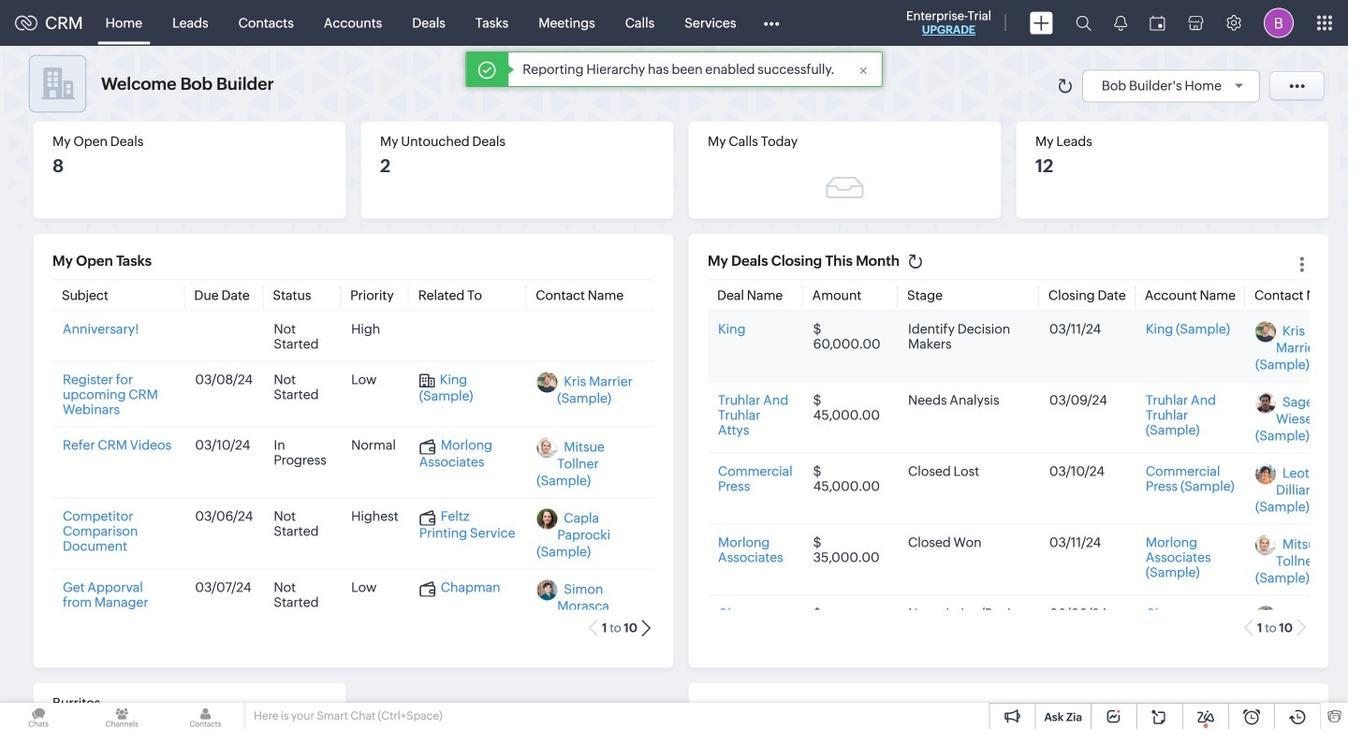 Task type: locate. For each thing, give the bounding box(es) containing it.
Other Modules field
[[751, 8, 792, 38]]

create menu element
[[1019, 0, 1065, 45]]

search image
[[1076, 15, 1092, 31]]

profile image
[[1264, 8, 1294, 38]]

chats image
[[0, 703, 77, 729]]

logo image
[[15, 15, 37, 30]]

search element
[[1065, 0, 1103, 46]]

contacts image
[[167, 703, 244, 729]]

profile element
[[1253, 0, 1305, 45]]

calendar image
[[1150, 15, 1166, 30]]



Task type: vqa. For each thing, say whether or not it's contained in the screenshot.
topmost Ticket
no



Task type: describe. For each thing, give the bounding box(es) containing it.
channels image
[[84, 703, 160, 729]]

signals image
[[1114, 15, 1127, 31]]

signals element
[[1103, 0, 1138, 46]]

create menu image
[[1030, 12, 1053, 34]]



